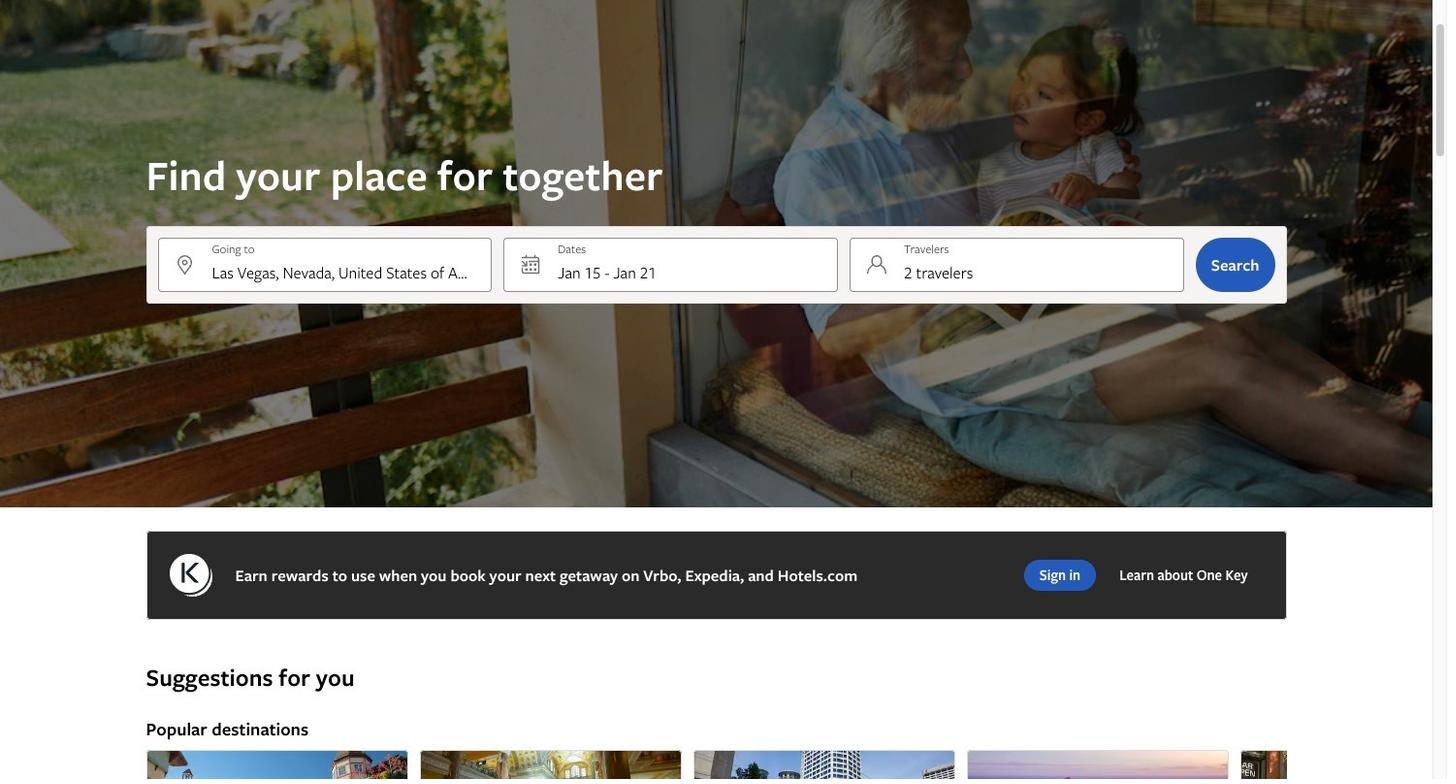 Task type: vqa. For each thing, say whether or not it's contained in the screenshot.
Las Vegas featuring interior views "Image"
yes



Task type: locate. For each thing, give the bounding box(es) containing it.
makiki - lower punchbowl - tantalus showing landscape views, a sunset and a city image
[[967, 750, 1229, 779]]

wizard region
[[0, 0, 1433, 507]]

gastown showing signage, street scenes and outdoor eating image
[[1240, 750, 1448, 779]]

las vegas featuring interior views image
[[420, 750, 682, 779]]

leavenworth featuring a small town or village and street scenes image
[[146, 750, 408, 779]]



Task type: describe. For each thing, give the bounding box(es) containing it.
downtown seattle featuring a skyscraper, a city and street scenes image
[[693, 750, 955, 779]]



